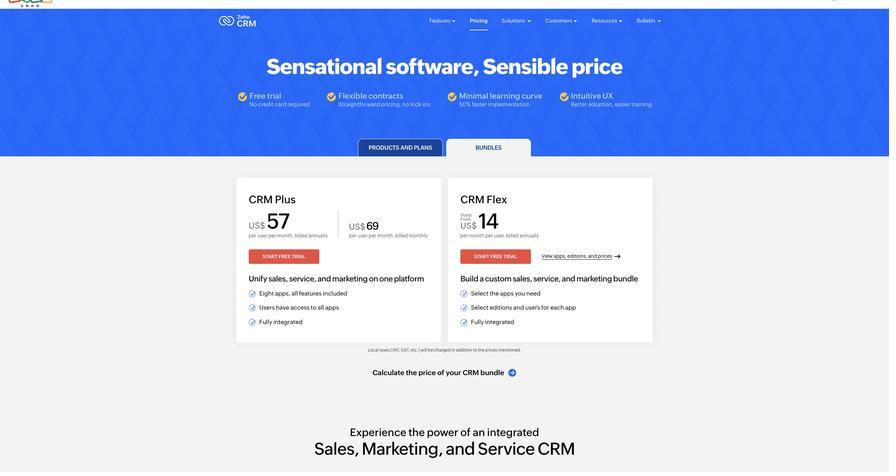 Task type: locate. For each thing, give the bounding box(es) containing it.
1 horizontal spatial us$
[[349, 222, 366, 232]]

0 horizontal spatial to
[[311, 305, 317, 312]]

ux
[[603, 92, 613, 101]]

apps left 'you'
[[500, 290, 514, 297]]

resources
[[592, 18, 617, 24]]

0 vertical spatial prices
[[598, 254, 612, 260]]

of left an on the bottom
[[460, 427, 471, 439]]

2 horizontal spatial billed
[[506, 233, 519, 239]]

2 fully integrated from the left
[[471, 319, 514, 326]]

1 horizontal spatial billed
[[395, 233, 408, 239]]

2 start from the left
[[474, 254, 489, 260]]

1 horizontal spatial marketing
[[577, 275, 612, 284]]

apps down included on the bottom
[[325, 305, 339, 312]]

0 horizontal spatial free
[[279, 254, 291, 260]]

us$
[[249, 221, 265, 231], [460, 221, 477, 231], [349, 222, 366, 232]]

1 horizontal spatial month,
[[377, 233, 394, 239]]

us$ inside us$ 57 per user per month, billed annually
[[249, 221, 265, 231]]

calculate the price of your crm bundle
[[373, 369, 504, 377]]

select down a
[[471, 290, 489, 297]]

2 annually from the left
[[520, 233, 539, 239]]

integrated down editions
[[485, 319, 514, 326]]

2 horizontal spatial us$
[[460, 221, 477, 231]]

1 horizontal spatial all
[[318, 305, 324, 312]]

products
[[369, 145, 399, 151]]

the for calculate the price of your crm bundle
[[406, 369, 417, 377]]

0 horizontal spatial start free trial
[[263, 254, 305, 260]]

and down power
[[446, 440, 475, 460]]

each
[[550, 305, 564, 312]]

of left the your
[[437, 369, 444, 377]]

0 vertical spatial all
[[292, 290, 298, 297]]

1 sales, from the left
[[268, 275, 288, 284]]

user inside us$ 69 per user per month, billed monthly
[[358, 233, 368, 239]]

1 annually from the left
[[309, 233, 328, 239]]

free down us$ 57 per user per month, billed annually
[[279, 254, 291, 260]]

prices left mentioned.
[[485, 348, 498, 353]]

1 start free trial from the left
[[263, 254, 305, 260]]

bulletin link
[[637, 11, 662, 30]]

0 vertical spatial of
[[437, 369, 444, 377]]

1 vertical spatial all
[[318, 305, 324, 312]]

0 horizontal spatial apps
[[325, 305, 339, 312]]

included
[[323, 290, 347, 297]]

month, inside us$ 57 per user per month, billed annually
[[277, 233, 294, 239]]

month
[[469, 233, 484, 239]]

1 select from the top
[[471, 290, 489, 297]]

annually for 14
[[520, 233, 539, 239]]

1 horizontal spatial apps
[[500, 290, 514, 297]]

1 service, from the left
[[289, 275, 316, 284]]

solutions
[[502, 18, 526, 24]]

1 marketing from the left
[[332, 275, 368, 284]]

sensational software, sensible price
[[267, 54, 623, 79]]

users
[[525, 305, 540, 312]]

required
[[288, 101, 310, 108]]

user for 57
[[258, 233, 267, 239]]

gst,
[[401, 348, 410, 353]]

4 per from the left
[[369, 233, 376, 239]]

billed inside us$ 69 per user per month, billed monthly
[[395, 233, 408, 239]]

pricing,
[[381, 101, 401, 108]]

2 free from the left
[[490, 254, 502, 260]]

pricing
[[470, 18, 488, 24]]

0 horizontal spatial trial
[[292, 254, 305, 260]]

1 fully from the left
[[259, 319, 272, 326]]

0 horizontal spatial annually
[[309, 233, 328, 239]]

billed inside us$ 57 per user per month, billed annually
[[295, 233, 308, 239]]

1 user from the left
[[258, 233, 267, 239]]

0 vertical spatial apps
[[500, 290, 514, 297]]

1 horizontal spatial to
[[473, 348, 477, 353]]

1 vertical spatial price
[[419, 369, 436, 377]]

1 horizontal spatial free
[[490, 254, 502, 260]]

1 trial from the left
[[292, 254, 305, 260]]

month,
[[277, 233, 294, 239], [377, 233, 394, 239]]

per
[[249, 233, 257, 239], [268, 233, 276, 239], [349, 233, 357, 239], [369, 233, 376, 239], [460, 233, 468, 239], [485, 233, 493, 239]]

1 horizontal spatial service,
[[533, 275, 561, 284]]

to right addition
[[473, 348, 477, 353]]

1 horizontal spatial of
[[460, 427, 471, 439]]

0 horizontal spatial marketing
[[332, 275, 368, 284]]

marketing
[[332, 275, 368, 284], [577, 275, 612, 284]]

all down features
[[318, 305, 324, 312]]

3 billed from the left
[[506, 233, 519, 239]]

have
[[276, 305, 289, 312]]

us$ 14 per month per user, billed annually
[[460, 209, 539, 239]]

0 vertical spatial bundle
[[613, 275, 638, 284]]

of inside experience the power of an integrated sales, marketing, and service crm
[[460, 427, 471, 439]]

0 horizontal spatial sales,
[[268, 275, 288, 284]]

0 horizontal spatial start
[[263, 254, 278, 260]]

sales, up eight
[[268, 275, 288, 284]]

fully up addition
[[471, 319, 484, 326]]

resources link
[[592, 11, 623, 30]]

the inside experience the power of an integrated sales, marketing, and service crm
[[408, 427, 425, 439]]

sensible
[[483, 54, 568, 79]]

mentioned.
[[498, 348, 521, 353]]

apps, for view
[[554, 254, 566, 260]]

flexible contracts straightforward pricing, no lock-ins
[[338, 92, 431, 108]]

0 horizontal spatial bundle
[[480, 369, 504, 377]]

0 horizontal spatial billed
[[295, 233, 308, 239]]

2 user from the left
[[358, 233, 368, 239]]

billed left monthly
[[395, 233, 408, 239]]

1 horizontal spatial fully integrated
[[471, 319, 514, 326]]

1 horizontal spatial user
[[358, 233, 368, 239]]

0 horizontal spatial us$
[[249, 221, 265, 231]]

1 horizontal spatial fully
[[471, 319, 484, 326]]

the up marketing, at the left of page
[[408, 427, 425, 439]]

0 horizontal spatial fully
[[259, 319, 272, 326]]

us$ for 69
[[349, 222, 366, 232]]

apps, right the view
[[554, 254, 566, 260]]

start free trial down user,
[[474, 254, 517, 260]]

2 per from the left
[[268, 233, 276, 239]]

integrated for 14
[[485, 319, 514, 326]]

0 horizontal spatial service,
[[289, 275, 316, 284]]

2 billed from the left
[[395, 233, 408, 239]]

us$ left the '57'
[[249, 221, 265, 231]]

a
[[480, 275, 484, 284]]

fully integrated down editions
[[471, 319, 514, 326]]

0 horizontal spatial fully integrated
[[259, 319, 303, 326]]

2 select from the top
[[471, 305, 489, 312]]

service,
[[289, 275, 316, 284], [533, 275, 561, 284]]

start free trial down us$ 57 per user per month, billed annually
[[263, 254, 305, 260]]

bundles
[[476, 145, 502, 151]]

integrated up service
[[487, 427, 539, 439]]

starts
[[460, 213, 472, 218]]

marketing down editions,
[[577, 275, 612, 284]]

sales,
[[268, 275, 288, 284], [513, 275, 532, 284]]

1 vertical spatial of
[[460, 427, 471, 439]]

select for select editions and users for each app
[[471, 305, 489, 312]]

1 start free trial link from the left
[[249, 250, 319, 264]]

1 billed from the left
[[295, 233, 308, 239]]

to right access
[[311, 305, 317, 312]]

2 fully from the left
[[471, 319, 484, 326]]

1 horizontal spatial start free trial
[[474, 254, 517, 260]]

trial down user,
[[503, 254, 517, 260]]

free
[[250, 92, 266, 101]]

us$ inside us$ 69 per user per month, billed monthly
[[349, 222, 366, 232]]

editions
[[490, 305, 512, 312]]

select
[[471, 290, 489, 297], [471, 305, 489, 312]]

sales, up 'you'
[[513, 275, 532, 284]]

need
[[526, 290, 541, 297]]

1 horizontal spatial sales,
[[513, 275, 532, 284]]

1 per from the left
[[249, 233, 257, 239]]

us$ left 69
[[349, 222, 366, 232]]

1 horizontal spatial annually
[[520, 233, 539, 239]]

0 horizontal spatial start free trial link
[[249, 250, 319, 264]]

integrated down have
[[273, 319, 303, 326]]

start
[[263, 254, 278, 260], [474, 254, 489, 260]]

select left editions
[[471, 305, 489, 312]]

local taxes (vat, gst, etc.) will be charged in addition to the prices mentioned.
[[368, 348, 521, 353]]

free down user,
[[490, 254, 502, 260]]

start down month
[[474, 254, 489, 260]]

annually
[[309, 233, 328, 239], [520, 233, 539, 239]]

us$ inside us$ 14 per month per user, billed annually
[[460, 221, 477, 231]]

apps, for eight
[[275, 290, 290, 297]]

0 horizontal spatial apps,
[[275, 290, 290, 297]]

us$ 57 per user per month, billed annually
[[249, 209, 328, 239]]

faster
[[472, 101, 487, 108]]

start free trial link
[[249, 250, 319, 264], [460, 250, 531, 264]]

1 horizontal spatial start free trial link
[[460, 250, 531, 264]]

learning
[[490, 92, 520, 101]]

1 horizontal spatial prices
[[598, 254, 612, 260]]

fully down users at the bottom left of the page
[[259, 319, 272, 326]]

prices right editions,
[[598, 254, 612, 260]]

marketing up included on the bottom
[[332, 275, 368, 284]]

fully integrated down have
[[259, 319, 303, 326]]

and
[[401, 145, 413, 151], [588, 254, 597, 260], [318, 275, 331, 284], [562, 275, 575, 284], [513, 305, 524, 312], [446, 440, 475, 460]]

training
[[632, 101, 652, 108]]

2 month, from the left
[[377, 233, 394, 239]]

trial down us$ 57 per user per month, billed annually
[[292, 254, 305, 260]]

1 vertical spatial select
[[471, 305, 489, 312]]

fully for 14
[[471, 319, 484, 326]]

service, up 'need'
[[533, 275, 561, 284]]

start up unify
[[263, 254, 278, 260]]

0 horizontal spatial month,
[[277, 233, 294, 239]]

annually inside us$ 57 per user per month, billed annually
[[309, 233, 328, 239]]

price down will
[[419, 369, 436, 377]]

be
[[428, 348, 433, 353]]

0 vertical spatial select
[[471, 290, 489, 297]]

addition
[[456, 348, 472, 353]]

your
[[446, 369, 461, 377]]

0 horizontal spatial price
[[419, 369, 436, 377]]

user
[[258, 233, 267, 239], [358, 233, 368, 239]]

starts from
[[460, 213, 472, 222]]

view
[[542, 254, 553, 260]]

price up ux
[[572, 54, 623, 79]]

user inside us$ 57 per user per month, billed annually
[[258, 233, 267, 239]]

the
[[490, 290, 499, 297], [478, 348, 485, 353], [406, 369, 417, 377], [408, 427, 425, 439]]

0 horizontal spatial user
[[258, 233, 267, 239]]

2 sales, from the left
[[513, 275, 532, 284]]

1 free from the left
[[279, 254, 291, 260]]

service, up eight apps, all features included at the bottom of the page
[[289, 275, 316, 284]]

1 fully integrated from the left
[[259, 319, 303, 326]]

1 horizontal spatial apps,
[[554, 254, 566, 260]]

apps, up have
[[275, 290, 290, 297]]

power
[[427, 427, 458, 439]]

prices
[[598, 254, 612, 260], [485, 348, 498, 353]]

flexible
[[338, 92, 367, 101]]

(vat,
[[391, 348, 400, 353]]

0 horizontal spatial of
[[437, 369, 444, 377]]

app
[[565, 305, 576, 312]]

0 vertical spatial apps,
[[554, 254, 566, 260]]

calculate
[[373, 369, 404, 377]]

all
[[292, 290, 298, 297], [318, 305, 324, 312]]

month, for 69
[[377, 233, 394, 239]]

apps
[[500, 290, 514, 297], [325, 305, 339, 312]]

1 vertical spatial apps,
[[275, 290, 290, 297]]

trial
[[292, 254, 305, 260], [503, 254, 517, 260]]

annually inside us$ 14 per month per user, billed annually
[[520, 233, 539, 239]]

1 month, from the left
[[277, 233, 294, 239]]

select for select the apps you need
[[471, 290, 489, 297]]

1 vertical spatial bundle
[[480, 369, 504, 377]]

bulletin
[[637, 18, 656, 24]]

us$ down starts
[[460, 221, 477, 231]]

and right editions,
[[588, 254, 597, 260]]

1 horizontal spatial start
[[474, 254, 489, 260]]

software,
[[386, 54, 479, 79]]

access
[[290, 305, 310, 312]]

the down etc.)
[[406, 369, 417, 377]]

billed right user,
[[506, 233, 519, 239]]

us$ for 14
[[460, 221, 477, 231]]

intuitive ux better adoption, easier training
[[571, 92, 652, 108]]

select editions and users for each app
[[471, 305, 576, 312]]

0 vertical spatial price
[[572, 54, 623, 79]]

start free trial link down us$ 57 per user per month, billed annually
[[249, 250, 319, 264]]

start free trial link down user,
[[460, 250, 531, 264]]

free trial no credit card required
[[250, 92, 310, 108]]

1 horizontal spatial trial
[[503, 254, 517, 260]]

the down custom
[[490, 290, 499, 297]]

fully
[[259, 319, 272, 326], [471, 319, 484, 326]]

crm inside experience the power of an integrated sales, marketing, and service crm
[[538, 440, 575, 460]]

0 horizontal spatial prices
[[485, 348, 498, 353]]

month, inside us$ 69 per user per month, billed monthly
[[377, 233, 394, 239]]

all up users have access to all apps at the bottom of page
[[292, 290, 298, 297]]

billed right the '57'
[[295, 233, 308, 239]]



Task type: describe. For each thing, give the bounding box(es) containing it.
taxes
[[379, 348, 390, 353]]

1 horizontal spatial price
[[572, 54, 623, 79]]

platform
[[394, 275, 424, 284]]

0 horizontal spatial all
[[292, 290, 298, 297]]

billed for 57
[[295, 233, 308, 239]]

eight apps, all features included
[[259, 290, 347, 297]]

implementation
[[488, 101, 530, 108]]

unify sales, service, and marketing on one platform
[[249, 275, 424, 284]]

bundle inside calculate the price of your crm bundle link
[[480, 369, 504, 377]]

users
[[259, 305, 275, 312]]

the for experience the power of an integrated sales, marketing, and service crm
[[408, 427, 425, 439]]

and down the view apps, editions, and prices at the right bottom of the page
[[562, 275, 575, 284]]

14
[[478, 209, 498, 234]]

solutions link
[[502, 11, 531, 30]]

view apps, editions, and prices
[[542, 254, 612, 260]]

in
[[451, 348, 455, 353]]

6 per from the left
[[485, 233, 493, 239]]

an
[[473, 427, 485, 439]]

and up included on the bottom
[[318, 275, 331, 284]]

crm flex
[[460, 194, 507, 206]]

fully integrated for per user per month,
[[259, 319, 303, 326]]

3 per from the left
[[349, 233, 357, 239]]

credit
[[258, 101, 274, 108]]

billed for 69
[[395, 233, 408, 239]]

50%
[[459, 101, 471, 108]]

2 start free trial from the left
[[474, 254, 517, 260]]

sensational
[[267, 54, 382, 79]]

eight
[[259, 290, 274, 297]]

build
[[460, 275, 478, 284]]

the right addition
[[478, 348, 485, 353]]

trial
[[267, 92, 281, 101]]

card
[[275, 101, 286, 108]]

charged
[[434, 348, 451, 353]]

you
[[515, 290, 525, 297]]

contracts
[[369, 92, 403, 101]]

experience the power of an integrated sales, marketing, and service crm
[[314, 427, 575, 460]]

us$ 69 per user per month, billed monthly
[[349, 220, 428, 239]]

57
[[267, 209, 289, 234]]

5 per from the left
[[460, 233, 468, 239]]

lock-
[[410, 101, 423, 108]]

for
[[541, 305, 549, 312]]

2 marketing from the left
[[577, 275, 612, 284]]

1 vertical spatial prices
[[485, 348, 498, 353]]

sales,
[[314, 440, 359, 460]]

of for sales,
[[460, 427, 471, 439]]

billed inside us$ 14 per month per user, billed annually
[[506, 233, 519, 239]]

from
[[460, 217, 471, 222]]

intuitive
[[571, 92, 601, 101]]

and left plans
[[401, 145, 413, 151]]

features link
[[429, 11, 456, 30]]

1 vertical spatial apps
[[325, 305, 339, 312]]

minimal learning curve 50% faster implementation
[[459, 92, 543, 108]]

2 trial from the left
[[503, 254, 517, 260]]

editions,
[[567, 254, 587, 260]]

of for bundle
[[437, 369, 444, 377]]

one
[[379, 275, 393, 284]]

better
[[571, 101, 587, 108]]

curve
[[522, 92, 543, 101]]

on
[[369, 275, 378, 284]]

plans
[[414, 145, 432, 151]]

crm plus
[[249, 194, 296, 206]]

ins
[[423, 101, 431, 108]]

will
[[421, 348, 427, 353]]

user,
[[494, 233, 505, 239]]

no
[[250, 101, 257, 108]]

zoho crm logo image
[[219, 13, 256, 29]]

integrated inside experience the power of an integrated sales, marketing, and service crm
[[487, 427, 539, 439]]

1 horizontal spatial bundle
[[613, 275, 638, 284]]

pricing link
[[470, 11, 488, 30]]

features
[[429, 18, 450, 24]]

calculate the price of your crm bundle link
[[236, 353, 653, 378]]

products and plans
[[369, 145, 432, 151]]

2 service, from the left
[[533, 275, 561, 284]]

select the apps you need
[[471, 290, 541, 297]]

experience
[[350, 427, 406, 439]]

2 start free trial link from the left
[[460, 250, 531, 264]]

monthly
[[409, 233, 428, 239]]

annually for 57
[[309, 233, 328, 239]]

69
[[366, 220, 378, 233]]

and left users
[[513, 305, 524, 312]]

1 start from the left
[[263, 254, 278, 260]]

fully integrated for 14
[[471, 319, 514, 326]]

service
[[478, 440, 535, 460]]

easier
[[615, 101, 630, 108]]

local
[[368, 348, 379, 353]]

flex
[[487, 194, 507, 206]]

features
[[299, 290, 322, 297]]

and inside experience the power of an integrated sales, marketing, and service crm
[[446, 440, 475, 460]]

month, for 57
[[277, 233, 294, 239]]

plus
[[275, 194, 296, 206]]

us$ for 57
[[249, 221, 265, 231]]

build a custom sales, service, and marketing bundle
[[460, 275, 638, 284]]

0 vertical spatial to
[[311, 305, 317, 312]]

etc.)
[[411, 348, 420, 353]]

fully for per user per month,
[[259, 319, 272, 326]]

1 vertical spatial to
[[473, 348, 477, 353]]

the for select the apps you need
[[490, 290, 499, 297]]

customers
[[545, 18, 572, 24]]

users have access to all apps
[[259, 305, 339, 312]]

integrated for per user per month,
[[273, 319, 303, 326]]

minimal
[[459, 92, 488, 101]]

no
[[402, 101, 409, 108]]

user for 69
[[358, 233, 368, 239]]

marketing,
[[362, 440, 443, 460]]

custom
[[485, 275, 511, 284]]

adoption,
[[588, 101, 614, 108]]

straightforward
[[338, 101, 380, 108]]



Task type: vqa. For each thing, say whether or not it's contained in the screenshot.
legal
no



